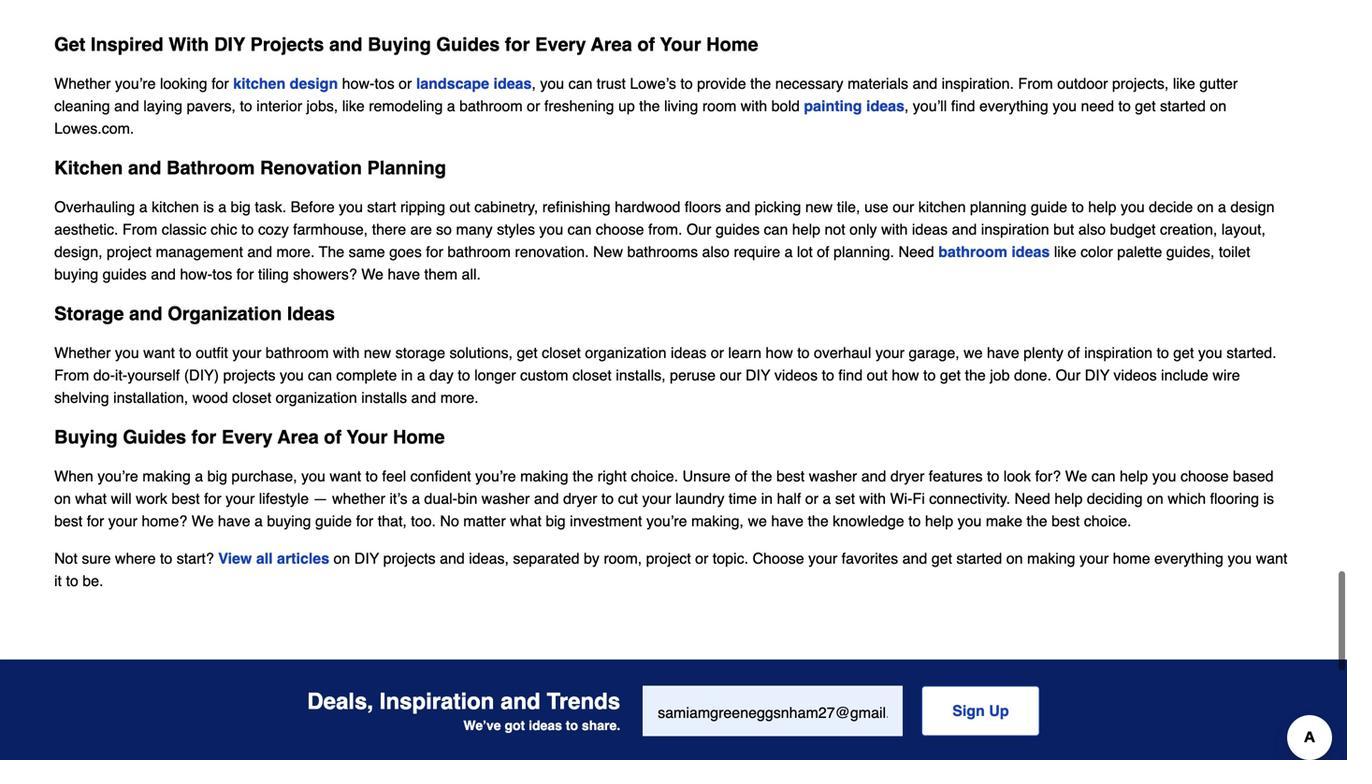 Task type: locate. For each thing, give the bounding box(es) containing it.
big up separated
[[546, 511, 566, 528]]

1 vertical spatial guides
[[123, 425, 186, 446]]

toilet
[[1219, 241, 1251, 259]]

tos inside the like color palette guides, toilet buying guides and how-tos for tiling showers? we have them all.
[[212, 264, 232, 281]]

looking
[[160, 73, 207, 90]]

more. inside whether you want to outfit your bathroom with new storage solutions, get closet organization ideas or learn how to overhaul your garage, we have plenty of inspiration to get you started. from do-it-yourself (diy) projects you can complete in a day to longer custom closet installs, peruse our diy videos to find out how to get the job done. our diy videos include wire shelving installation, wood closet organization installs and more.
[[440, 387, 479, 405]]

to right need
[[1119, 95, 1131, 113]]

buying inside the like color palette guides, toilet buying guides and how-tos for tiling showers? we have them all.
[[54, 264, 98, 281]]

1 horizontal spatial started
[[1160, 95, 1206, 113]]

guides inside the like color palette guides, toilet buying guides and how-tos for tiling showers? we have them all.
[[103, 264, 147, 281]]

landscape
[[416, 73, 489, 90]]

project inside on diy projects and ideas, separated by room, project or topic. choose your favorites and get started on making your home everything you want it to be.
[[646, 548, 691, 566]]

2 vertical spatial we
[[192, 511, 214, 528]]

making
[[142, 466, 191, 483], [520, 466, 569, 483], [1027, 548, 1076, 566]]

, for you'll
[[905, 95, 909, 113]]

choose inside overhauling a kitchen is a big task. before you start ripping out cabinetry, refinishing hardwood floors and picking new tile, use our kitchen planning guide to help you decide on a design aesthetic. from classic chic to cozy farmhouse, there are so many styles you can choose from. our guides can help not only with ideas and inspiration but also budget creation, layout, design, project management and more. the same goes for bathroom renovation. new bathrooms also require a lot of planning. need
[[596, 219, 644, 236]]

whether inside whether you want to outfit your bathroom with new storage solutions, get closet organization ideas or learn how to overhaul your garage, we have plenty of inspiration to get you started. from do-it-yourself (diy) projects you can complete in a day to longer custom closet installs, peruse our diy videos to find out how to get the job done. our diy videos include wire shelving installation, wood closet organization installs and more.
[[54, 342, 111, 360]]

1 vertical spatial design
[[1231, 196, 1275, 214]]

buying inside when you're making a big purchase, you want to feel confident you're making the right choice. unsure of the best washer and dryer features to look for? we can help you choose based on what will work best for your lifestyle — whether it's a dual-bin washer and dryer to cut your laundry time in half or a set with wi-fi connectivity. need help deciding on which flooring is best for your home? we have a buying guide for that, too. no matter what big investment you're making, we have the knowledge to help you make the best choice.
[[267, 511, 311, 528]]

with down the use
[[881, 219, 908, 236]]

1 vertical spatial closet
[[573, 365, 612, 382]]

0 horizontal spatial we
[[192, 511, 214, 528]]

want up "whether"
[[330, 466, 361, 483]]

you're up "laying"
[[115, 73, 156, 90]]

big inside overhauling a kitchen is a big task. before you start ripping out cabinetry, refinishing hardwood floors and picking new tile, use our kitchen planning guide to help you decide on a design aesthetic. from classic chic to cozy farmhouse, there are so many styles you can choose from. our guides can help not only with ideas and inspiration but also budget creation, layout, design, project management and more. the same goes for bathroom renovation. new bathrooms also require a lot of planning. need
[[231, 196, 251, 214]]

buying down design, in the left of the page
[[54, 264, 98, 281]]

you down ideas
[[280, 365, 304, 382]]

a down lifestyle
[[255, 511, 263, 528]]

and up got
[[501, 687, 541, 713]]

to up include
[[1157, 342, 1169, 360]]

design inside overhauling a kitchen is a big task. before you start ripping out cabinetry, refinishing hardwood floors and picking new tile, use our kitchen planning guide to help you decide on a design aesthetic. from classic chic to cozy farmhouse, there are so many styles you can choose from. our guides can help not only with ideas and inspiration but also budget creation, layout, design, project management and more. the same goes for bathroom renovation. new bathrooms also require a lot of planning. need
[[1231, 196, 1275, 214]]

you up —
[[301, 466, 326, 483]]

cabinetry,
[[475, 196, 538, 214]]

(diy)
[[184, 365, 219, 382]]

planning
[[367, 155, 446, 177]]

kitchen left planning
[[919, 196, 966, 214]]

making inside on diy projects and ideas, separated by room, project or topic. choose your favorites and get started on making your home everything you want it to be.
[[1027, 548, 1076, 566]]

1 vertical spatial projects
[[383, 548, 436, 566]]

gutter
[[1200, 73, 1238, 90]]

your left home
[[1080, 548, 1109, 566]]

projects down outfit
[[223, 365, 276, 382]]

guide up but
[[1031, 196, 1068, 214]]

need
[[1081, 95, 1114, 113]]

get
[[54, 32, 85, 53]]

1 horizontal spatial new
[[805, 196, 833, 214]]

of right plenty on the top right of the page
[[1068, 342, 1080, 360]]

washer
[[809, 466, 857, 483], [482, 488, 530, 506]]

or left learn
[[711, 342, 724, 360]]

the left 'right'
[[573, 466, 594, 483]]

2 horizontal spatial from
[[1018, 73, 1053, 90]]

the right the make
[[1027, 511, 1048, 528]]

area
[[591, 32, 632, 53], [277, 425, 319, 446]]

0 vertical spatial more.
[[276, 241, 315, 259]]

1 horizontal spatial our
[[1056, 365, 1081, 382]]

1 horizontal spatial we
[[361, 264, 384, 281]]

0 horizontal spatial buying
[[54, 264, 98, 281]]

1 horizontal spatial guide
[[1031, 196, 1068, 214]]

fi
[[913, 488, 925, 506]]

and up bathroom ideas 'link'
[[952, 219, 977, 236]]

bathroom down ideas
[[266, 342, 329, 360]]

can inside whether you want to outfit your bathroom with new storage solutions, get closet organization ideas or learn how to overhaul your garage, we have plenty of inspiration to get you started. from do-it-yourself (diy) projects you can complete in a day to longer custom closet installs, peruse our diy videos to find out how to get the job done. our diy videos include wire shelving installation, wood closet organization installs and more.
[[308, 365, 332, 382]]

find inside ", you'll find everything you need to get started on lowes.com."
[[951, 95, 975, 113]]

0 horizontal spatial videos
[[775, 365, 818, 382]]

1 horizontal spatial dryer
[[891, 466, 925, 483]]

0 vertical spatial we
[[964, 342, 983, 360]]

by
[[584, 548, 600, 566]]

farmhouse,
[[293, 219, 368, 236]]

for up landscape ideas link
[[505, 32, 530, 53]]

1 horizontal spatial making
[[520, 466, 569, 483]]

1 horizontal spatial what
[[510, 511, 542, 528]]

we right for?
[[1065, 466, 1088, 483]]

1 vertical spatial more.
[[440, 387, 479, 405]]

have inside the like color palette guides, toilet buying guides and how-tos for tiling showers? we have them all.
[[388, 264, 420, 281]]

matter
[[463, 511, 506, 528]]

1 vertical spatial we
[[1065, 466, 1088, 483]]

1 vertical spatial our
[[720, 365, 742, 382]]

1 vertical spatial buying
[[267, 511, 311, 528]]

more. inside overhauling a kitchen is a big task. before you start ripping out cabinetry, refinishing hardwood floors and picking new tile, use our kitchen planning guide to help you decide on a design aesthetic. from classic chic to cozy farmhouse, there are so many styles you can choose from. our guides can help not only with ideas and inspiration but also budget creation, layout, design, project management and more. the same goes for bathroom renovation. new bathrooms also require a lot of planning. need
[[276, 241, 315, 259]]

Email Address email field
[[643, 684, 903, 735]]

0 horizontal spatial choose
[[596, 219, 644, 236]]

project right room,
[[646, 548, 691, 566]]

everything right home
[[1155, 548, 1224, 566]]

choose
[[596, 219, 644, 236], [1181, 466, 1229, 483]]

0 horizontal spatial big
[[207, 466, 227, 483]]

2 whether from the top
[[54, 342, 111, 360]]

solutions,
[[450, 342, 513, 360]]

1 horizontal spatial project
[[646, 548, 691, 566]]

of up lowe's in the top of the page
[[637, 32, 655, 53]]

every up freshening
[[535, 32, 586, 53]]

more. up tiling
[[276, 241, 315, 259]]

trust
[[597, 73, 626, 90]]

to inside ", you'll find everything you need to get started on lowes.com."
[[1119, 95, 1131, 113]]

1 vertical spatial everything
[[1155, 548, 1224, 566]]

refinishing
[[542, 196, 611, 214]]

0 horizontal spatial ,
[[532, 73, 536, 90]]

can inside , you can trust lowe's to provide the necessary materials and inspiration. from outdoor projects, like gutter cleaning and laying pavers, to interior jobs, like remodeling a bathroom or freshening up the living room with bold
[[568, 73, 593, 90]]

in
[[401, 365, 413, 382], [761, 488, 773, 506]]

dryer up the investment
[[563, 488, 597, 506]]

want inside whether you want to outfit your bathroom with new storage solutions, get closet organization ideas or learn how to overhaul your garage, we have plenty of inspiration to get you started. from do-it-yourself (diy) projects you can complete in a day to longer custom closet installs, peruse our diy videos to find out how to get the job done. our diy videos include wire shelving installation, wood closet organization installs and more.
[[143, 342, 175, 360]]

, inside , you can trust lowe's to provide the necessary materials and inspiration. from outdoor projects, like gutter cleaning and laying pavers, to interior jobs, like remodeling a bathroom or freshening up the living room with bold
[[532, 73, 536, 90]]

washer up matter
[[482, 488, 530, 506]]

home?
[[142, 511, 187, 528]]

want inside on diy projects and ideas, separated by room, project or topic. choose your favorites and get started on making your home everything you want it to be.
[[1256, 548, 1288, 566]]

can inside when you're making a big purchase, you want to feel confident you're making the right choice. unsure of the best washer and dryer features to look for? we can help you choose based on what will work best for your lifestyle — whether it's a dual-bin washer and dryer to cut your laundry time in half or a set with wi-fi connectivity. need help deciding on which flooring is best for your home? we have a buying guide for that, too. no matter what big investment you're making, we have the knowledge to help you make the best choice.
[[1092, 466, 1116, 483]]

can left complete on the left
[[308, 365, 332, 382]]

0 vertical spatial area
[[591, 32, 632, 53]]

0 horizontal spatial dryer
[[563, 488, 597, 506]]

0 vertical spatial whether
[[54, 73, 111, 90]]

half
[[777, 488, 801, 506]]

0 horizontal spatial tos
[[212, 264, 232, 281]]

need down look in the right bottom of the page
[[1015, 488, 1051, 506]]

on
[[1210, 95, 1227, 113], [1197, 196, 1214, 214], [54, 488, 71, 506], [1147, 488, 1164, 506], [334, 548, 350, 566], [1007, 548, 1023, 566]]

to inside deals, inspiration and trends we've got ideas to share.
[[566, 717, 578, 732]]

diy down learn
[[746, 365, 771, 382]]

started.
[[1227, 342, 1277, 360]]

organization
[[585, 342, 667, 360], [276, 387, 357, 405]]

day
[[429, 365, 454, 382]]

get up "custom" on the left
[[517, 342, 538, 360]]

0 vertical spatial ,
[[532, 73, 536, 90]]

need inside overhauling a kitchen is a big task. before you start ripping out cabinetry, refinishing hardwood floors and picking new tile, use our kitchen planning guide to help you decide on a design aesthetic. from classic chic to cozy farmhouse, there are so many styles you can choose from. our guides can help not only with ideas and inspiration but also budget creation, layout, design, project management and more. the same goes for bathroom renovation. new bathrooms also require a lot of planning. need
[[899, 241, 934, 259]]

have inside whether you want to outfit your bathroom with new storage solutions, get closet organization ideas or learn how to overhaul your garage, we have plenty of inspiration to get you started. from do-it-yourself (diy) projects you can complete in a day to longer custom closet installs, peruse our diy videos to find out how to get the job done. our diy videos include wire shelving installation, wood closet organization installs and more.
[[987, 342, 1020, 360]]

wood
[[192, 387, 228, 405]]

0 vertical spatial every
[[535, 32, 586, 53]]

guide inside overhauling a kitchen is a big task. before you start ripping out cabinetry, refinishing hardwood floors and picking new tile, use our kitchen planning guide to help you decide on a design aesthetic. from classic chic to cozy farmhouse, there are so many styles you can choose from. our guides can help not only with ideas and inspiration but also budget creation, layout, design, project management and more. the same goes for bathroom renovation. new bathrooms also require a lot of planning. need
[[1031, 196, 1068, 214]]

0 vertical spatial buying
[[368, 32, 431, 53]]

0 vertical spatial project
[[107, 241, 152, 259]]

you inside ", you'll find everything you need to get started on lowes.com."
[[1053, 95, 1077, 113]]

0 vertical spatial how
[[766, 342, 793, 360]]

0 horizontal spatial project
[[107, 241, 152, 259]]

ideas inside deals, inspiration and trends we've got ideas to share.
[[529, 717, 562, 732]]

1 horizontal spatial from
[[123, 219, 157, 236]]

projects down too.
[[383, 548, 436, 566]]

1 vertical spatial our
[[1056, 365, 1081, 382]]

interior
[[257, 95, 302, 113]]

0 horizontal spatial choice.
[[631, 466, 678, 483]]

like down but
[[1054, 241, 1077, 259]]

to right day
[[458, 365, 470, 382]]

help up lot
[[792, 219, 821, 236]]

1 horizontal spatial big
[[231, 196, 251, 214]]

1 horizontal spatial buying
[[368, 32, 431, 53]]

renovation
[[260, 155, 362, 177]]

layout,
[[1222, 219, 1266, 236]]

diy right done.
[[1085, 365, 1110, 382]]

0 vertical spatial dryer
[[891, 466, 925, 483]]

choice. up the cut
[[631, 466, 678, 483]]

0 horizontal spatial is
[[203, 196, 214, 214]]

0 horizontal spatial our
[[687, 219, 712, 236]]

sign up
[[953, 701, 1009, 718]]

look
[[1004, 466, 1031, 483]]

for
[[505, 32, 530, 53], [212, 73, 229, 90], [426, 241, 443, 259], [237, 264, 254, 281], [192, 425, 216, 446], [204, 488, 222, 506], [87, 511, 104, 528], [356, 511, 374, 528]]

to right chic
[[241, 219, 254, 236]]

want inside when you're making a big purchase, you want to feel confident you're making the right choice. unsure of the best washer and dryer features to look for? we can help you choose based on what will work best for your lifestyle — whether it's a dual-bin washer and dryer to cut your laundry time in half or a set with wi-fi connectivity. need help deciding on which flooring is best for your home? we have a buying guide for that, too. no matter what big investment you're making, we have the knowledge to help you make the best choice.
[[330, 466, 361, 483]]

our
[[893, 196, 914, 214], [720, 365, 742, 382]]

a inside whether you want to outfit your bathroom with new storage solutions, get closet organization ideas or learn how to overhaul your garage, we have plenty of inspiration to get you started. from do-it-yourself (diy) projects you can complete in a day to longer custom closet installs, peruse our diy videos to find out how to get the job done. our diy videos include wire shelving installation, wood closet organization installs and more.
[[417, 365, 425, 382]]

0 horizontal spatial from
[[54, 365, 89, 382]]

1 horizontal spatial our
[[893, 196, 914, 214]]

get down projects,
[[1135, 95, 1156, 113]]

learn
[[728, 342, 762, 360]]

kitchen up interior
[[233, 73, 286, 90]]

1 vertical spatial like
[[342, 95, 365, 113]]

choice.
[[631, 466, 678, 483], [1084, 511, 1132, 528]]

you're down laundry on the bottom right
[[646, 511, 687, 528]]

new up complete on the left
[[364, 342, 391, 360]]

everything inside ", you'll find everything you need to get started on lowes.com."
[[980, 95, 1049, 113]]

up
[[618, 95, 635, 113]]

everything inside on diy projects and ideas, separated by room, project or topic. choose your favorites and get started on making your home everything you want it to be.
[[1155, 548, 1224, 566]]

guide down —
[[315, 511, 352, 528]]

inspiration down planning
[[981, 219, 1049, 236]]

only
[[850, 219, 877, 236]]

diy inside on diy projects and ideas, separated by room, project or topic. choose your favorites and get started on making your home everything you want it to be.
[[354, 548, 379, 566]]

0 vertical spatial choice.
[[631, 466, 678, 483]]

like
[[1173, 73, 1196, 90], [342, 95, 365, 113], [1054, 241, 1077, 259]]

0 horizontal spatial what
[[75, 488, 107, 506]]

0 horizontal spatial also
[[702, 241, 730, 259]]

whether
[[54, 73, 111, 90], [54, 342, 111, 360]]

1 vertical spatial area
[[277, 425, 319, 446]]

confident
[[410, 466, 471, 483]]

is down the based
[[1264, 488, 1274, 506]]

laying
[[143, 95, 182, 113]]

more. down day
[[440, 387, 479, 405]]

your
[[660, 32, 701, 53], [347, 425, 388, 446]]

with inside when you're making a big purchase, you want to feel confident you're making the right choice. unsure of the best washer and dryer features to look for? we can help you choose based on what will work best for your lifestyle — whether it's a dual-bin washer and dryer to cut your laundry time in half or a set with wi-fi connectivity. need help deciding on which flooring is best for your home? we have a buying guide for that, too. no matter what big investment you're making, we have the knowledge to help you make the best choice.
[[859, 488, 886, 506]]

share.
[[582, 717, 620, 732]]

1 vertical spatial need
[[1015, 488, 1051, 506]]

0 horizontal spatial new
[[364, 342, 391, 360]]

our down learn
[[720, 365, 742, 382]]

0 horizontal spatial organization
[[276, 387, 357, 405]]

videos
[[775, 365, 818, 382], [1114, 365, 1157, 382]]

and down the management
[[151, 264, 176, 281]]

0 vertical spatial what
[[75, 488, 107, 506]]

1 vertical spatial is
[[1264, 488, 1274, 506]]

0 vertical spatial guides
[[436, 32, 500, 53]]

not
[[54, 548, 78, 566]]

your up lowe's in the top of the page
[[660, 32, 701, 53]]

making up work
[[142, 466, 191, 483]]

0 horizontal spatial our
[[720, 365, 742, 382]]

started down gutter
[[1160, 95, 1206, 113]]

choice. down deciding on the bottom
[[1084, 511, 1132, 528]]

of inside whether you want to outfit your bathroom with new storage solutions, get closet organization ideas or learn how to overhaul your garage, we have plenty of inspiration to get you started. from do-it-yourself (diy) projects you can complete in a day to longer custom closet installs, peruse our diy videos to find out how to get the job done. our diy videos include wire shelving installation, wood closet organization installs and more.
[[1068, 342, 1080, 360]]

how right learn
[[766, 342, 793, 360]]

0 horizontal spatial washer
[[482, 488, 530, 506]]

our down plenty on the top right of the page
[[1056, 365, 1081, 382]]

, for you
[[532, 73, 536, 90]]

1 horizontal spatial tos
[[375, 73, 395, 90]]

in inside when you're making a big purchase, you want to feel confident you're making the right choice. unsure of the best washer and dryer features to look for? we can help you choose based on what will work best for your lifestyle — whether it's a dual-bin washer and dryer to cut your laundry time in half or a set with wi-fi connectivity. need help deciding on which flooring is best for your home? we have a buying guide for that, too. no matter what big investment you're making, we have the knowledge to help you make the best choice.
[[761, 488, 773, 506]]

, inside ", you'll find everything you need to get started on lowes.com."
[[905, 95, 909, 113]]

hardwood
[[615, 196, 681, 214]]

1 horizontal spatial how-
[[342, 73, 375, 90]]

set
[[835, 488, 855, 506]]

the
[[319, 241, 344, 259]]

to down garage,
[[924, 365, 936, 382]]

help
[[1088, 196, 1117, 214], [792, 219, 821, 236], [1120, 466, 1148, 483], [1055, 488, 1083, 506], [925, 511, 954, 528]]

creation,
[[1160, 219, 1218, 236]]

same
[[349, 241, 385, 259]]

our right the use
[[893, 196, 914, 214]]

projects inside on diy projects and ideas, separated by room, project or topic. choose your favorites and get started on making your home everything you want it to be.
[[383, 548, 436, 566]]

and inside whether you want to outfit your bathroom with new storage solutions, get closet organization ideas or learn how to overhaul your garage, we have plenty of inspiration to get you started. from do-it-yourself (diy) projects you can complete in a day to longer custom closet installs, peruse our diy videos to find out how to get the job done. our diy videos include wire shelving installation, wood closet organization installs and more.
[[411, 387, 436, 405]]

closet up "custom" on the left
[[542, 342, 581, 360]]

1 vertical spatial whether
[[54, 342, 111, 360]]

0 horizontal spatial in
[[401, 365, 413, 382]]

0 vertical spatial choose
[[596, 219, 644, 236]]

0 vertical spatial guides
[[716, 219, 760, 236]]

on inside overhauling a kitchen is a big task. before you start ripping out cabinetry, refinishing hardwood floors and picking new tile, use our kitchen planning guide to help you decide on a design aesthetic. from classic chic to cozy farmhouse, there are so many styles you can choose from. our guides can help not only with ideas and inspiration but also budget creation, layout, design, project management and more. the same goes for bathroom renovation. new bathrooms also require a lot of planning. need
[[1197, 196, 1214, 214]]

1 horizontal spatial want
[[330, 466, 361, 483]]

from left outdoor
[[1018, 73, 1053, 90]]

which
[[1168, 488, 1206, 506]]

project down aesthetic.
[[107, 241, 152, 259]]

our inside whether you want to outfit your bathroom with new storage solutions, get closet organization ideas or learn how to overhaul your garage, we have plenty of inspiration to get you started. from do-it-yourself (diy) projects you can complete in a day to longer custom closet installs, peruse our diy videos to find out how to get the job done. our diy videos include wire shelving installation, wood closet organization installs and more.
[[720, 365, 742, 382]]

done.
[[1014, 365, 1052, 382]]

many
[[456, 219, 493, 236]]

of right lot
[[817, 241, 830, 259]]

and
[[329, 32, 363, 53], [913, 73, 938, 90], [114, 95, 139, 113], [128, 155, 161, 177], [726, 196, 751, 214], [952, 219, 977, 236], [247, 241, 272, 259], [151, 264, 176, 281], [129, 301, 162, 323], [411, 387, 436, 405], [861, 466, 886, 483], [534, 488, 559, 506], [440, 548, 465, 566], [903, 548, 927, 566], [501, 687, 541, 713]]

before
[[291, 196, 335, 214]]

1 vertical spatial buying
[[54, 425, 118, 446]]

guides down installation,
[[123, 425, 186, 446]]

2 vertical spatial closet
[[232, 387, 271, 405]]

whether up cleaning
[[54, 73, 111, 90]]

the inside whether you want to outfit your bathroom with new storage solutions, get closet organization ideas or learn how to overhaul your garage, we have plenty of inspiration to get you started. from do-it-yourself (diy) projects you can complete in a day to longer custom closet installs, peruse our diy videos to find out how to get the job done. our diy videos include wire shelving installation, wood closet organization installs and more.
[[965, 365, 986, 382]]

too.
[[411, 511, 436, 528]]

0 horizontal spatial need
[[899, 241, 934, 259]]

start
[[367, 196, 396, 214]]

1 vertical spatial tos
[[212, 264, 232, 281]]

we
[[964, 342, 983, 360], [748, 511, 767, 528]]

cut
[[618, 488, 638, 506]]

1 whether from the top
[[54, 73, 111, 90]]

1 vertical spatial dryer
[[563, 488, 597, 506]]

more.
[[276, 241, 315, 259], [440, 387, 479, 405]]

bathrooms
[[627, 241, 698, 259]]

from.
[[648, 219, 682, 236]]

painting ideas
[[804, 95, 905, 113]]

necessary
[[775, 73, 844, 90]]

is inside when you're making a big purchase, you want to feel confident you're making the right choice. unsure of the best washer and dryer features to look for? we can help you choose based on what will work best for your lifestyle — whether it's a dual-bin washer and dryer to cut your laundry time in half or a set with wi-fi connectivity. need help deciding on which flooring is best for your home? we have a buying guide for that, too. no matter what big investment you're making, we have the knowledge to help you make the best choice.
[[1264, 488, 1274, 506]]

there
[[372, 219, 406, 236]]

deals,
[[307, 687, 373, 713]]

1 horizontal spatial need
[[1015, 488, 1051, 506]]

we down time on the right bottom of the page
[[748, 511, 767, 528]]

to inside on diy projects and ideas, separated by room, project or topic. choose your favorites and get started on making your home everything you want it to be.
[[66, 571, 78, 588]]

room,
[[604, 548, 642, 566]]

1 vertical spatial how-
[[180, 264, 212, 281]]

0 horizontal spatial your
[[347, 425, 388, 446]]

whether up do- at the left of the page
[[54, 342, 111, 360]]

of
[[637, 32, 655, 53], [817, 241, 830, 259], [1068, 342, 1080, 360], [324, 425, 342, 446], [735, 466, 747, 483]]

closet
[[542, 342, 581, 360], [573, 365, 612, 382], [232, 387, 271, 405]]

0 horizontal spatial guides
[[103, 264, 147, 281]]

lifestyle
[[259, 488, 309, 506]]

you'll
[[913, 95, 947, 113]]

you inside , you can trust lowe's to provide the necessary materials and inspiration. from outdoor projects, like gutter cleaning and laying pavers, to interior jobs, like remodeling a bathroom or freshening up the living room with bold
[[540, 73, 564, 90]]

0 vertical spatial everything
[[980, 95, 1049, 113]]

storage and organization ideas
[[54, 301, 335, 323]]

ideas down materials
[[866, 95, 905, 113]]

you down outdoor
[[1053, 95, 1077, 113]]

picking
[[755, 196, 801, 214]]

0 horizontal spatial we
[[748, 511, 767, 528]]

inspiration
[[380, 687, 494, 713]]

1 vertical spatial every
[[222, 425, 273, 446]]

inspiration inside overhauling a kitchen is a big task. before you start ripping out cabinetry, refinishing hardwood floors and picking new tile, use our kitchen planning guide to help you decide on a design aesthetic. from classic chic to cozy farmhouse, there are so many styles you can choose from. our guides can help not only with ideas and inspiration but also budget creation, layout, design, project management and more. the same goes for bathroom renovation. new bathrooms also require a lot of planning. need
[[981, 219, 1049, 236]]

or right half
[[805, 488, 819, 506]]

how- up remodeling
[[342, 73, 375, 90]]

0 horizontal spatial like
[[342, 95, 365, 113]]

unsure
[[683, 466, 731, 483]]

new up not
[[805, 196, 833, 214]]

view
[[218, 548, 252, 566]]

ideas right got
[[529, 717, 562, 732]]

1 videos from the left
[[775, 365, 818, 382]]

0 vertical spatial in
[[401, 365, 413, 382]]

or inside whether you want to outfit your bathroom with new storage solutions, get closet organization ideas or learn how to overhaul your garage, we have plenty of inspiration to get you started. from do-it-yourself (diy) projects you can complete in a day to longer custom closet installs, peruse our diy videos to find out how to get the job done. our diy videos include wire shelving installation, wood closet organization installs and more.
[[711, 342, 724, 360]]

new inside whether you want to outfit your bathroom with new storage solutions, get closet organization ideas or learn how to overhaul your garage, we have plenty of inspiration to get you started. from do-it-yourself (diy) projects you can complete in a day to longer custom closet installs, peruse our diy videos to find out how to get the job done. our diy videos include wire shelving installation, wood closet organization installs and more.
[[364, 342, 391, 360]]

and right storage
[[129, 301, 162, 323]]

plenty
[[1024, 342, 1064, 360]]

1 horizontal spatial like
[[1054, 241, 1077, 259]]

bathroom inside overhauling a kitchen is a big task. before you start ripping out cabinetry, refinishing hardwood floors and picking new tile, use our kitchen planning guide to help you decide on a design aesthetic. from classic chic to cozy farmhouse, there are so many styles you can choose from. our guides can help not only with ideas and inspiration but also budget creation, layout, design, project management and more. the same goes for bathroom renovation. new bathrooms also require a lot of planning. need
[[448, 241, 511, 259]]

we've
[[463, 717, 501, 732]]

started down the make
[[957, 548, 1002, 566]]

to down fi in the bottom of the page
[[909, 511, 921, 528]]

0 horizontal spatial buying
[[54, 425, 118, 446]]

have up view
[[218, 511, 250, 528]]

home
[[706, 32, 758, 53], [393, 425, 445, 446]]

out
[[450, 196, 470, 214], [867, 365, 888, 382]]

1 horizontal spatial also
[[1079, 219, 1106, 236]]

1 horizontal spatial ,
[[905, 95, 909, 113]]

the down lowe's in the top of the page
[[639, 95, 660, 113]]



Task type: describe. For each thing, give the bounding box(es) containing it.
to left look in the right bottom of the page
[[987, 466, 1000, 483]]

making,
[[691, 511, 744, 528]]

kitchen and bathroom renovation planning
[[54, 155, 446, 177]]

a right overhauling
[[139, 196, 147, 214]]

to up living
[[681, 73, 693, 90]]

and up the knowledge
[[861, 466, 886, 483]]

classic
[[162, 219, 207, 236]]

feel
[[382, 466, 406, 483]]

your right choose
[[808, 548, 838, 566]]

2 horizontal spatial kitchen
[[919, 196, 966, 214]]

bathroom inside whether you want to outfit your bathroom with new storage solutions, get closet organization ideas or learn how to overhaul your garage, we have plenty of inspiration to get you started. from do-it-yourself (diy) projects you can complete in a day to longer custom closet installs, peruse our diy videos to find out how to get the job done. our diy videos include wire shelving installation, wood closet organization installs and more.
[[266, 342, 329, 360]]

make
[[986, 511, 1023, 528]]

0 horizontal spatial how
[[766, 342, 793, 360]]

on inside ", you'll find everything you need to get started on lowes.com."
[[1210, 95, 1227, 113]]

help down for?
[[1055, 488, 1083, 506]]

and right kitchen
[[128, 155, 161, 177]]

ideas inside whether you want to outfit your bathroom with new storage solutions, get closet organization ideas or learn how to overhaul your garage, we have plenty of inspiration to get you started. from do-it-yourself (diy) projects you can complete in a day to longer custom closet installs, peruse our diy videos to find out how to get the job done. our diy videos include wire shelving installation, wood closet organization installs and more.
[[671, 342, 707, 360]]

purchase,
[[232, 466, 297, 483]]

bin
[[458, 488, 478, 506]]

to up but
[[1072, 196, 1084, 214]]

1 vertical spatial home
[[393, 425, 445, 446]]

choose inside when you're making a big purchase, you want to feel confident you're making the right choice. unsure of the best washer and dryer features to look for? we can help you choose based on what will work best for your lifestyle — whether it's a dual-bin washer and dryer to cut your laundry time in half or a set with wi-fi connectivity. need help deciding on which flooring is best for your home? we have a buying guide for that, too. no matter what big investment you're making, we have the knowledge to help you make the best choice.
[[1181, 466, 1229, 483]]

lowe's
[[630, 73, 676, 90]]

of up —
[[324, 425, 342, 446]]

a inside , you can trust lowe's to provide the necessary materials and inspiration. from outdoor projects, like gutter cleaning and laying pavers, to interior jobs, like remodeling a bathroom or freshening up the living room with bold
[[447, 95, 455, 113]]

of inside overhauling a kitchen is a big task. before you start ripping out cabinetry, refinishing hardwood floors and picking new tile, use our kitchen planning guide to help you decide on a design aesthetic. from classic chic to cozy farmhouse, there are so many styles you can choose from. our guides can help not only with ideas and inspiration but also budget creation, layout, design, project management and more. the same goes for bathroom renovation. new bathrooms also require a lot of planning. need
[[817, 241, 830, 259]]

you up farmhouse,
[[339, 196, 363, 214]]

for inside the like color palette guides, toilet buying guides and how-tos for tiling showers? we have them all.
[[237, 264, 254, 281]]

get inside ", you'll find everything you need to get started on lowes.com."
[[1135, 95, 1156, 113]]

0 vertical spatial closet
[[542, 342, 581, 360]]

ideas down planning
[[1012, 241, 1050, 259]]

custom
[[520, 365, 568, 382]]

showers?
[[293, 264, 357, 281]]

it's
[[390, 488, 408, 506]]

best down for?
[[1052, 511, 1080, 528]]

or up remodeling
[[399, 73, 412, 90]]

and left the ideas,
[[440, 548, 465, 566]]

home
[[1113, 548, 1151, 566]]

landscape ideas link
[[416, 73, 532, 90]]

ideas right landscape
[[494, 73, 532, 90]]

freshening
[[544, 95, 614, 113]]

a left lot
[[785, 241, 793, 259]]

it
[[54, 571, 62, 588]]

diy right with
[[214, 32, 245, 53]]

your down the will
[[108, 511, 137, 528]]

management
[[156, 241, 243, 259]]

or inside , you can trust lowe's to provide the necessary materials and inspiration. from outdoor projects, like gutter cleaning and laying pavers, to interior jobs, like remodeling a bathroom or freshening up the living room with bold
[[527, 95, 540, 113]]

will
[[111, 488, 132, 506]]

can down the picking
[[764, 219, 788, 236]]

bathroom ideas
[[939, 241, 1050, 259]]

started inside ", you'll find everything you need to get started on lowes.com."
[[1160, 95, 1206, 113]]

0 vertical spatial like
[[1173, 73, 1196, 90]]

be.
[[83, 571, 103, 588]]

how- inside the like color palette guides, toilet buying guides and how-tos for tiling showers? we have them all.
[[180, 264, 212, 281]]

and up you'll
[[913, 73, 938, 90]]

ideas
[[287, 301, 335, 323]]

you up budget
[[1121, 196, 1145, 214]]

—
[[313, 488, 328, 506]]

storage
[[54, 301, 124, 323]]

dual-
[[424, 488, 458, 506]]

get inside on diy projects and ideas, separated by room, project or topic. choose your favorites and get started on making your home everything you want it to be.
[[932, 548, 952, 566]]

tile,
[[837, 196, 860, 214]]

renovation.
[[515, 241, 589, 259]]

2 horizontal spatial we
[[1065, 466, 1088, 483]]

to left feel
[[365, 466, 378, 483]]

a down the buying guides for every area of your home
[[195, 466, 203, 483]]

on left the which
[[1147, 488, 1164, 506]]

help down connectivity.
[[925, 511, 954, 528]]

for right work
[[204, 488, 222, 506]]

get up include
[[1174, 342, 1194, 360]]

bathroom down planning
[[939, 241, 1008, 259]]

whether for whether you want to outfit your bathroom with new storage solutions, get closet organization ideas or learn how to overhaul your garage, we have plenty of inspiration to get you started. from do-it-yourself (diy) projects you can complete in a day to longer custom closet installs, peruse our diy videos to find out how to get the job done. our diy videos include wire shelving installation, wood closet organization installs and more.
[[54, 342, 111, 360]]

your right the cut
[[642, 488, 671, 506]]

0 vertical spatial also
[[1079, 219, 1106, 236]]

got
[[505, 717, 525, 732]]

whether for whether you're looking for kitchen design how-tos or landscape ideas
[[54, 73, 111, 90]]

new inside overhauling a kitchen is a big task. before you start ripping out cabinetry, refinishing hardwood floors and picking new tile, use our kitchen planning guide to help you decide on a design aesthetic. from classic chic to cozy farmhouse, there are so many styles you can choose from. our guides can help not only with ideas and inspiration but also budget creation, layout, design, project management and more. the same goes for bathroom renovation. new bathrooms also require a lot of planning. need
[[805, 196, 833, 214]]

and right the projects
[[329, 32, 363, 53]]

peruse
[[670, 365, 716, 382]]

find inside whether you want to outfit your bathroom with new storage solutions, get closet organization ideas or learn how to overhaul your garage, we have plenty of inspiration to get you started. from do-it-yourself (diy) projects you can complete in a day to longer custom closet installs, peruse our diy videos to find out how to get the job done. our diy videos include wire shelving installation, wood closet organization installs and more.
[[839, 365, 863, 382]]

you're up bin
[[475, 466, 516, 483]]

sign up form
[[643, 684, 1040, 735]]

for up pavers,
[[212, 73, 229, 90]]

painting ideas link
[[804, 95, 905, 113]]

to left the start? at the left of page
[[160, 548, 172, 566]]

or inside when you're making a big purchase, you want to feel confident you're making the right choice. unsure of the best washer and dryer features to look for? we can help you choose based on what will work best for your lifestyle — whether it's a dual-bin washer and dryer to cut your laundry time in half or a set with wi-fi connectivity. need help deciding on which flooring is best for your home? we have a buying guide for that, too. no matter what big investment you're making, we have the knowledge to help you make the best choice.
[[805, 488, 819, 506]]

aesthetic.
[[54, 219, 118, 236]]

your right outfit
[[232, 342, 261, 360]]

color
[[1081, 241, 1113, 259]]

like inside the like color palette guides, toilet buying guides and how-tos for tiling showers? we have them all.
[[1054, 241, 1077, 259]]

for down wood
[[192, 425, 216, 446]]

you up the which
[[1152, 466, 1177, 483]]

investment
[[570, 511, 642, 528]]

have down half
[[771, 511, 804, 528]]

0 horizontal spatial area
[[277, 425, 319, 446]]

styles
[[497, 219, 535, 236]]

a up the layout,
[[1218, 196, 1227, 214]]

help up deciding on the bottom
[[1120, 466, 1148, 483]]

and down cozy
[[247, 241, 272, 259]]

knowledge
[[833, 511, 904, 528]]

out inside whether you want to outfit your bathroom with new storage solutions, get closet organization ideas or learn how to overhaul your garage, we have plenty of inspiration to get you started. from do-it-yourself (diy) projects you can complete in a day to longer custom closet installs, peruse our diy videos to find out how to get the job done. our diy videos include wire shelving installation, wood closet organization installs and more.
[[867, 365, 888, 382]]

installs,
[[616, 365, 666, 382]]

pavers,
[[187, 95, 236, 113]]

we inside when you're making a big purchase, you want to feel confident you're making the right choice. unsure of the best washer and dryer features to look for? we can help you choose based on what will work best for your lifestyle — whether it's a dual-bin washer and dryer to cut your laundry time in half or a set with wi-fi connectivity. need help deciding on which flooring is best for your home? we have a buying guide for that, too. no matter what big investment you're making, we have the knowledge to help you make the best choice.
[[748, 511, 767, 528]]

shelving
[[54, 387, 109, 405]]

get inspired with diy projects and buying guides for every area of your home
[[54, 32, 758, 53]]

or inside on diy projects and ideas, separated by room, project or topic. choose your favorites and get started on making your home everything you want it to be.
[[695, 548, 709, 566]]

to left outfit
[[179, 342, 192, 360]]

and left "laying"
[[114, 95, 139, 113]]

from inside overhauling a kitchen is a big task. before you start ripping out cabinetry, refinishing hardwood floors and picking new tile, use our kitchen planning guide to help you decide on a design aesthetic. from classic chic to cozy farmhouse, there are so many styles you can choose from. our guides can help not only with ideas and inspiration but also budget creation, layout, design, project management and more. the same goes for bathroom renovation. new bathrooms also require a lot of planning. need
[[123, 219, 157, 236]]

cozy
[[258, 219, 289, 236]]

to left interior
[[240, 95, 252, 113]]

no
[[440, 511, 459, 528]]

not sure where to start? view all articles
[[54, 548, 329, 566]]

a right it's
[[412, 488, 420, 506]]

them
[[424, 264, 458, 281]]

project inside overhauling a kitchen is a big task. before you start ripping out cabinetry, refinishing hardwood floors and picking new tile, use our kitchen planning guide to help you decide on a design aesthetic. from classic chic to cozy farmhouse, there are so many styles you can choose from. our guides can help not only with ideas and inspiration but also budget creation, layout, design, project management and more. the same goes for bathroom renovation. new bathrooms also require a lot of planning. need
[[107, 241, 152, 259]]

inspiration inside whether you want to outfit your bathroom with new storage solutions, get closet organization ideas or learn how to overhaul your garage, we have plenty of inspiration to get you started. from do-it-yourself (diy) projects you can complete in a day to longer custom closet installs, peruse our diy videos to find out how to get the job done. our diy videos include wire shelving installation, wood closet organization installs and more.
[[1085, 342, 1153, 360]]

sign
[[953, 701, 985, 718]]

to left "overhaul"
[[797, 342, 810, 360]]

where
[[115, 548, 156, 566]]

we inside the like color palette guides, toilet buying guides and how-tos for tiling showers? we have them all.
[[361, 264, 384, 281]]

bathroom ideas link
[[939, 241, 1050, 259]]

best up half
[[777, 466, 805, 483]]

1 horizontal spatial choice.
[[1084, 511, 1132, 528]]

a left set
[[823, 488, 831, 506]]

for inside overhauling a kitchen is a big task. before you start ripping out cabinetry, refinishing hardwood floors and picking new tile, use our kitchen planning guide to help you decide on a design aesthetic. from classic chic to cozy farmhouse, there are so many styles you can choose from. our guides can help not only with ideas and inspiration but also budget creation, layout, design, project management and more. the same goes for bathroom renovation. new bathrooms also require a lot of planning. need
[[426, 241, 443, 259]]

our inside whether you want to outfit your bathroom with new storage solutions, get closet organization ideas or learn how to overhaul your garage, we have plenty of inspiration to get you started. from do-it-yourself (diy) projects you can complete in a day to longer custom closet installs, peruse our diy videos to find out how to get the job done. our diy videos include wire shelving installation, wood closet organization installs and more.
[[1056, 365, 1081, 382]]

projects inside whether you want to outfit your bathroom with new storage solutions, get closet organization ideas or learn how to overhaul your garage, we have plenty of inspiration to get you started. from do-it-yourself (diy) projects you can complete in a day to longer custom closet installs, peruse our diy videos to find out how to get the job done. our diy videos include wire shelving installation, wood closet organization installs and more.
[[223, 365, 276, 382]]

guides,
[[1167, 241, 1215, 259]]

1 horizontal spatial every
[[535, 32, 586, 53]]

0 horizontal spatial making
[[142, 466, 191, 483]]

planning.
[[834, 241, 894, 259]]

help up budget
[[1088, 196, 1117, 214]]

out inside overhauling a kitchen is a big task. before you start ripping out cabinetry, refinishing hardwood floors and picking new tile, use our kitchen planning guide to help you decide on a design aesthetic. from classic chic to cozy farmhouse, there are so many styles you can choose from. our guides can help not only with ideas and inspiration but also budget creation, layout, design, project management and more. the same goes for bathroom renovation. new bathrooms also require a lot of planning. need
[[450, 196, 470, 214]]

you up wire
[[1199, 342, 1223, 360]]

0 vertical spatial design
[[290, 73, 338, 90]]

best up 'not'
[[54, 511, 83, 528]]

use
[[865, 196, 889, 214]]

get down garage,
[[940, 365, 961, 382]]

1 horizontal spatial guides
[[436, 32, 500, 53]]

1 vertical spatial what
[[510, 511, 542, 528]]

that,
[[378, 511, 407, 528]]

2 videos from the left
[[1114, 365, 1157, 382]]

topic.
[[713, 548, 749, 566]]

deciding
[[1087, 488, 1143, 506]]

1 horizontal spatial your
[[660, 32, 701, 53]]

with inside , you can trust lowe's to provide the necessary materials and inspiration. from outdoor projects, like gutter cleaning and laying pavers, to interior jobs, like remodeling a bathroom or freshening up the living room with bold
[[741, 95, 767, 113]]

floors
[[685, 196, 721, 214]]

in inside whether you want to outfit your bathroom with new storage solutions, get closet organization ideas or learn how to overhaul your garage, we have plenty of inspiration to get you started. from do-it-yourself (diy) projects you can complete in a day to longer custom closet installs, peruse our diy videos to find out how to get the job done. our diy videos include wire shelving installation, wood closet organization installs and more.
[[401, 365, 413, 382]]

is inside overhauling a kitchen is a big task. before you start ripping out cabinetry, refinishing hardwood floors and picking new tile, use our kitchen planning guide to help you decide on a design aesthetic. from classic chic to cozy farmhouse, there are so many styles you can choose from. our guides can help not only with ideas and inspiration but also budget creation, layout, design, project management and more. the same goes for bathroom renovation. new bathrooms also require a lot of planning. need
[[203, 196, 214, 214]]

connectivity.
[[929, 488, 1011, 506]]

bold
[[772, 95, 800, 113]]

0 vertical spatial washer
[[809, 466, 857, 483]]

deals, inspiration and trends we've got ideas to share.
[[307, 687, 620, 732]]

1 vertical spatial also
[[702, 241, 730, 259]]

installation,
[[113, 387, 188, 405]]

on right articles
[[334, 548, 350, 566]]

features
[[929, 466, 983, 483]]

your down purchase,
[[226, 488, 255, 506]]

outdoor
[[1057, 73, 1108, 90]]

0 vertical spatial organization
[[585, 342, 667, 360]]

up
[[989, 701, 1009, 718]]

like color palette guides, toilet buying guides and how-tos for tiling showers? we have them all.
[[54, 241, 1251, 281]]

the up time on the right bottom of the page
[[752, 466, 772, 483]]

from inside , you can trust lowe's to provide the necessary materials and inspiration. from outdoor projects, like gutter cleaning and laying pavers, to interior jobs, like remodeling a bathroom or freshening up the living room with bold
[[1018, 73, 1053, 90]]

from inside whether you want to outfit your bathroom with new storage solutions, get closet organization ideas or learn how to overhaul your garage, we have plenty of inspiration to get you started. from do-it-yourself (diy) projects you can complete in a day to longer custom closet installs, peruse our diy videos to find out how to get the job done. our diy videos include wire shelving installation, wood closet organization installs and more.
[[54, 365, 89, 382]]

to left the cut
[[602, 488, 614, 506]]

on down the make
[[1007, 548, 1023, 566]]

with inside overhauling a kitchen is a big task. before you start ripping out cabinetry, refinishing hardwood floors and picking new tile, use our kitchen planning guide to help you decide on a design aesthetic. from classic chic to cozy farmhouse, there are so many styles you can choose from. our guides can help not only with ideas and inspiration but also budget creation, layout, design, project management and more. the same goes for bathroom renovation. new bathrooms also require a lot of planning. need
[[881, 219, 908, 236]]

job
[[990, 365, 1010, 382]]

2 horizontal spatial big
[[546, 511, 566, 528]]

1 vertical spatial organization
[[276, 387, 357, 405]]

0 vertical spatial how-
[[342, 73, 375, 90]]

lowes.com.
[[54, 118, 134, 135]]

ideas inside overhauling a kitchen is a big task. before you start ripping out cabinetry, refinishing hardwood floors and picking new tile, use our kitchen planning guide to help you decide on a design aesthetic. from classic chic to cozy farmhouse, there are so many styles you can choose from. our guides can help not only with ideas and inspiration but also budget creation, layout, design, project management and more. the same goes for bathroom renovation. new bathrooms also require a lot of planning. need
[[912, 219, 948, 236]]

cleaning
[[54, 95, 110, 113]]

best up the home?
[[172, 488, 200, 506]]

wire
[[1213, 365, 1240, 382]]

with inside whether you want to outfit your bathroom with new storage solutions, get closet organization ideas or learn how to overhaul your garage, we have plenty of inspiration to get you started. from do-it-yourself (diy) projects you can complete in a day to longer custom closet installs, peruse our diy videos to find out how to get the job done. our diy videos include wire shelving installation, wood closet organization installs and more.
[[333, 342, 360, 360]]

to down "overhaul"
[[822, 365, 834, 382]]

you're up the will
[[98, 466, 138, 483]]

guide inside when you're making a big purchase, you want to feel confident you're making the right choice. unsure of the best washer and dryer features to look for? we can help you choose based on what will work best for your lifestyle — whether it's a dual-bin washer and dryer to cut your laundry time in half or a set with wi-fi connectivity. need help deciding on which flooring is best for your home? we have a buying guide for that, too. no matter what big investment you're making, we have the knowledge to help you make the best choice.
[[315, 511, 352, 528]]

not
[[825, 219, 846, 236]]

projects
[[250, 32, 324, 53]]

and right favorites
[[903, 548, 927, 566]]

can down refinishing
[[568, 219, 592, 236]]

organization
[[168, 301, 282, 323]]

the right the provide at the top
[[750, 73, 771, 90]]

our inside overhauling a kitchen is a big task. before you start ripping out cabinetry, refinishing hardwood floors and picking new tile, use our kitchen planning guide to help you decide on a design aesthetic. from classic chic to cozy farmhouse, there are so many styles you can choose from. our guides can help not only with ideas and inspiration but also budget creation, layout, design, project management and more. the same goes for bathroom renovation. new bathrooms also require a lot of planning. need
[[893, 196, 914, 214]]

based
[[1233, 466, 1274, 483]]

1 vertical spatial your
[[347, 425, 388, 446]]

1 vertical spatial big
[[207, 466, 227, 483]]

for up sure
[[87, 511, 104, 528]]

you inside on diy projects and ideas, separated by room, project or topic. choose your favorites and get started on making your home everything you want it to be.
[[1228, 548, 1252, 566]]

1 vertical spatial how
[[892, 365, 919, 382]]

1 horizontal spatial kitchen
[[233, 73, 286, 90]]

and inside the like color palette guides, toilet buying guides and how-tos for tiling showers? we have them all.
[[151, 264, 176, 281]]

you up renovation.
[[539, 219, 563, 236]]

you down connectivity.
[[958, 511, 982, 528]]

on down when
[[54, 488, 71, 506]]

for down "whether"
[[356, 511, 374, 528]]

0 horizontal spatial guides
[[123, 425, 186, 446]]

we inside whether you want to outfit your bathroom with new storage solutions, get closet organization ideas or learn how to overhaul your garage, we have plenty of inspiration to get you started. from do-it-yourself (diy) projects you can complete in a day to longer custom closet installs, peruse our diy videos to find out how to get the job done. our diy videos include wire shelving installation, wood closet organization installs and more.
[[964, 342, 983, 360]]

overhaul
[[814, 342, 871, 360]]

you up it-
[[115, 342, 139, 360]]

started inside on diy projects and ideas, separated by room, project or topic. choose your favorites and get started on making your home everything you want it to be.
[[957, 548, 1002, 566]]

of inside when you're making a big purchase, you want to feel confident you're making the right choice. unsure of the best washer and dryer features to look for? we can help you choose based on what will work best for your lifestyle — whether it's a dual-bin washer and dryer to cut your laundry time in half or a set with wi-fi connectivity. need help deciding on which flooring is best for your home? we have a buying guide for that, too. no matter what big investment you're making, we have the knowledge to help you make the best choice.
[[735, 466, 747, 483]]

on diy projects and ideas, separated by room, project or topic. choose your favorites and get started on making your home everything you want it to be.
[[54, 548, 1288, 588]]

guides inside overhauling a kitchen is a big task. before you start ripping out cabinetry, refinishing hardwood floors and picking new tile, use our kitchen planning guide to help you decide on a design aesthetic. from classic chic to cozy farmhouse, there are so many styles you can choose from. our guides can help not only with ideas and inspiration but also budget creation, layout, design, project management and more. the same goes for bathroom renovation. new bathrooms also require a lot of planning. need
[[716, 219, 760, 236]]

bathroom
[[167, 155, 255, 177]]

0 vertical spatial home
[[706, 32, 758, 53]]

bathroom inside , you can trust lowe's to provide the necessary materials and inspiration. from outdoor projects, like gutter cleaning and laying pavers, to interior jobs, like remodeling a bathroom or freshening up the living room with bold
[[460, 95, 523, 113]]

budget
[[1110, 219, 1156, 236]]

require
[[734, 241, 780, 259]]

and up separated
[[534, 488, 559, 506]]

the left the knowledge
[[808, 511, 829, 528]]

your left garage,
[[876, 342, 905, 360]]

sign up button
[[922, 684, 1040, 735]]

and inside deals, inspiration and trends we've got ideas to share.
[[501, 687, 541, 713]]

yourself
[[127, 365, 180, 382]]

and right floors
[[726, 196, 751, 214]]

our inside overhauling a kitchen is a big task. before you start ripping out cabinetry, refinishing hardwood floors and picking new tile, use our kitchen planning guide to help you decide on a design aesthetic. from classic chic to cozy farmhouse, there are so many styles you can choose from. our guides can help not only with ideas and inspiration but also budget creation, layout, design, project management and more. the same goes for bathroom renovation. new bathrooms also require a lot of planning. need
[[687, 219, 712, 236]]

0 horizontal spatial kitchen
[[152, 196, 199, 214]]

overhauling a kitchen is a big task. before you start ripping out cabinetry, refinishing hardwood floors and picking new tile, use our kitchen planning guide to help you decide on a design aesthetic. from classic chic to cozy farmhouse, there are so many styles you can choose from. our guides can help not only with ideas and inspiration but also budget creation, layout, design, project management and more. the same goes for bathroom renovation. new bathrooms also require a lot of planning. need
[[54, 196, 1275, 259]]

decide
[[1149, 196, 1193, 214]]

need inside when you're making a big purchase, you want to feel confident you're making the right choice. unsure of the best washer and dryer features to look for? we can help you choose based on what will work best for your lifestyle — whether it's a dual-bin washer and dryer to cut your laundry time in half or a set with wi-fi connectivity. need help deciding on which flooring is best for your home? we have a buying guide for that, too. no matter what big investment you're making, we have the knowledge to help you make the best choice.
[[1015, 488, 1051, 506]]

view all articles link
[[218, 548, 329, 566]]

separated
[[513, 548, 580, 566]]

wi-
[[890, 488, 913, 506]]

planning
[[970, 196, 1027, 214]]

a up chic
[[218, 196, 227, 214]]



Task type: vqa. For each thing, say whether or not it's contained in the screenshot.
Every
yes



